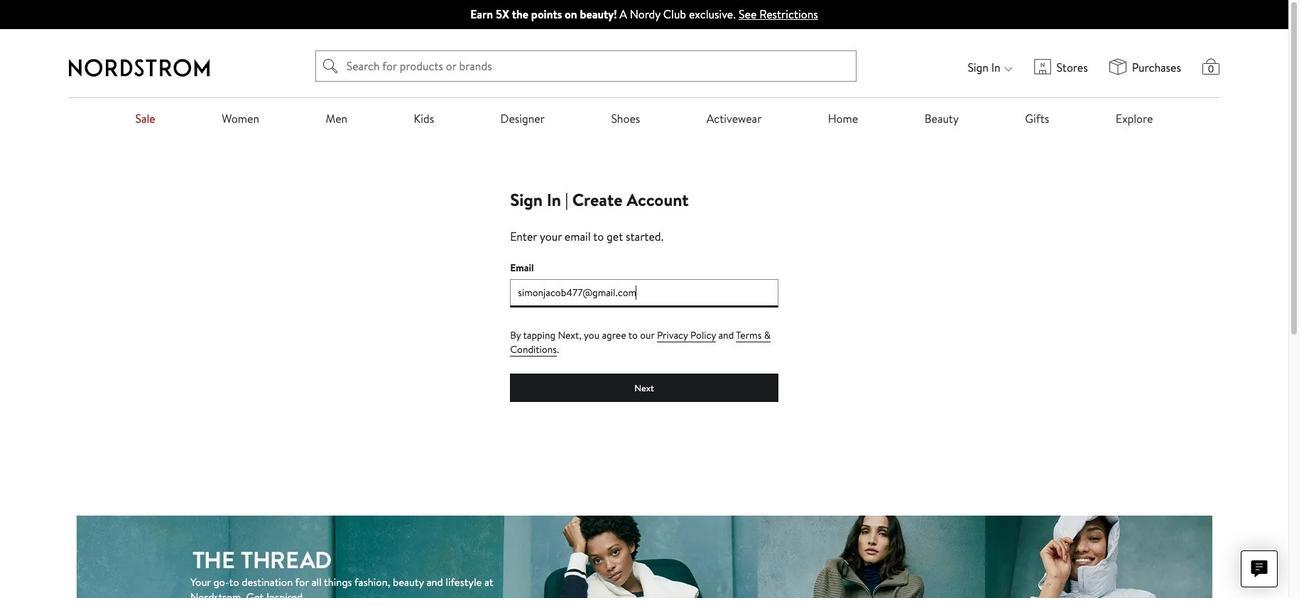 Task type: vqa. For each thing, say whether or not it's contained in the screenshot.
Nordstrom Logo "element"
yes



Task type: describe. For each thing, give the bounding box(es) containing it.
Search search field
[[315, 51, 857, 82]]

Search for products or brands search field
[[342, 51, 856, 81]]

large search image
[[323, 58, 338, 75]]



Task type: locate. For each thing, give the bounding box(es) containing it.
live chat image
[[1251, 561, 1268, 578]]

None text field
[[510, 279, 779, 308]]

nordstrom logo element
[[69, 59, 210, 76]]



